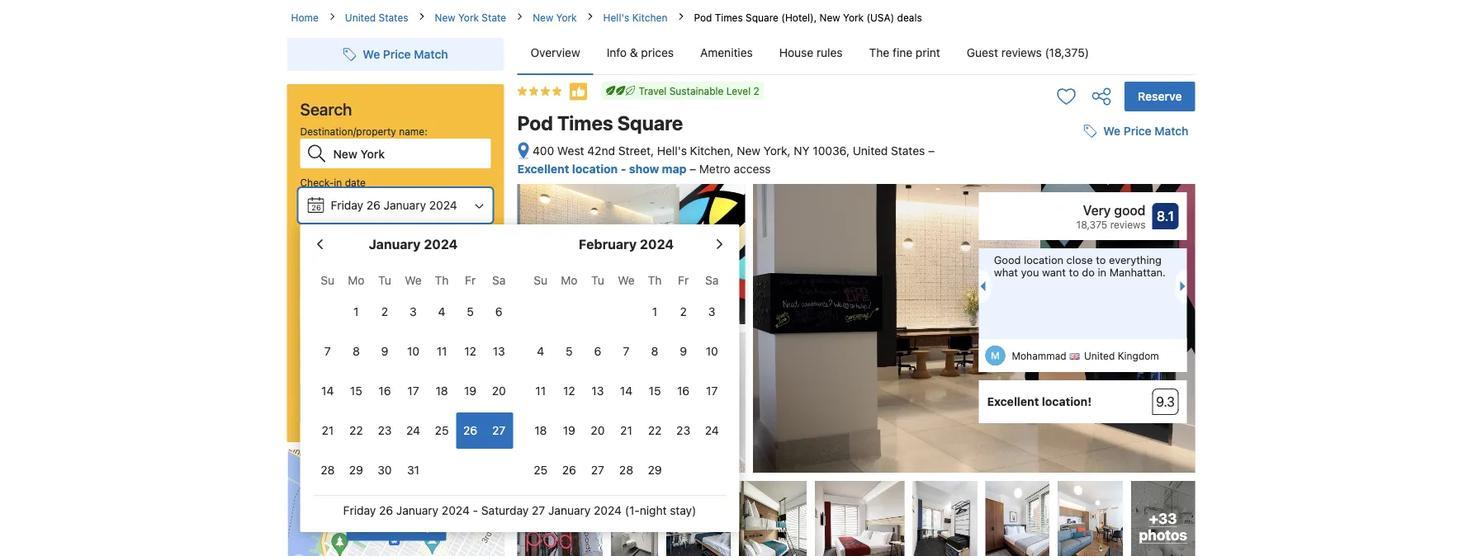 Task type: locate. For each thing, give the bounding box(es) containing it.
7 January 2024 checkbox
[[313, 334, 342, 370]]

pod times square (hotel), new york (usa) deals link
[[694, 12, 922, 23]]

square left (hotel),
[[746, 12, 779, 23]]

22 inside '22 february 2024' option
[[648, 424, 662, 438]]

january for friday 26 january 2024 - saturday 27 january 2024 (1-night stay)
[[396, 504, 439, 518]]

1 horizontal spatial we price match button
[[1077, 117, 1195, 146]]

1 horizontal spatial 23
[[676, 424, 690, 438]]

rules
[[817, 46, 843, 59]]

york left (usa) at top
[[843, 12, 864, 23]]

16 right 15 february 2024 checkbox at the left
[[677, 384, 690, 398]]

sa up 3 february 2024 option
[[705, 274, 719, 287]]

click to open map view image
[[517, 142, 530, 161]]

2 3 from the left
[[708, 305, 715, 319]]

1 horizontal spatial pod
[[694, 12, 712, 23]]

fr up 5 january 2024 option
[[465, 274, 476, 287]]

9
[[381, 345, 388, 358], [680, 345, 687, 358]]

2 21 from the left
[[620, 424, 632, 438]]

13 right 12 checkbox
[[493, 345, 505, 358]]

2 mo from the left
[[561, 274, 578, 287]]

price for the bottommost the we price match "dropdown button"
[[1124, 124, 1151, 138]]

1 grid from the left
[[313, 264, 513, 489]]

homes
[[345, 339, 376, 350]]

8
[[353, 345, 360, 358], [651, 345, 658, 358]]

2 8 from the left
[[651, 345, 658, 358]]

· left 4 option
[[416, 304, 419, 318]]

11 inside option
[[437, 345, 447, 358]]

1 vertical spatial excellent
[[987, 395, 1039, 409]]

1 horizontal spatial 9
[[680, 345, 687, 358]]

(hotel),
[[781, 12, 817, 23]]

1 horizontal spatial we price match
[[1103, 124, 1189, 138]]

22 inside "22 january 2024" option
[[349, 424, 363, 438]]

united right 10036,
[[853, 144, 888, 158]]

18 for 18 option
[[534, 424, 547, 438]]

1 16 from the left
[[378, 384, 391, 398]]

access
[[734, 162, 771, 176]]

1 horizontal spatial su
[[534, 274, 548, 287]]

1 for february
[[652, 305, 657, 319]]

2 15 from the left
[[649, 384, 661, 398]]

26 right 25 january 2024 option at the bottom left of the page
[[463, 424, 477, 438]]

0 vertical spatial check-
[[300, 177, 334, 188]]

saturday
[[331, 248, 378, 262], [481, 504, 529, 518]]

in
[[334, 177, 342, 188], [1098, 266, 1107, 279]]

26 right 25 option
[[562, 464, 576, 477]]

1 left 2 checkbox
[[652, 305, 657, 319]]

mo up the 0
[[348, 274, 365, 287]]

15 January 2024 checkbox
[[342, 373, 370, 410]]

night left stay
[[309, 276, 333, 287]]

1 vertical spatial friday
[[343, 504, 376, 518]]

house rules
[[779, 46, 843, 59]]

23
[[378, 424, 392, 438], [676, 424, 690, 438]]

15 for 15 january 2024 option
[[350, 384, 362, 398]]

0 horizontal spatial 8
[[353, 345, 360, 358]]

0 horizontal spatial 11
[[437, 345, 447, 358]]

24 right '23' checkbox
[[705, 424, 719, 438]]

27 January 2024 checkbox
[[485, 413, 513, 449]]

house
[[779, 46, 813, 59]]

1 3 from the left
[[410, 305, 417, 319]]

1 check- from the top
[[300, 177, 334, 188]]

1 horizontal spatial th
[[648, 274, 662, 287]]

18,375
[[1076, 219, 1107, 230]]

check- up check-out date
[[300, 177, 334, 188]]

3 February 2024 checkbox
[[698, 294, 726, 330]]

0 horizontal spatial 10
[[407, 345, 419, 358]]

1 horizontal spatial to
[[1096, 254, 1106, 266]]

8 for 8 option
[[651, 345, 658, 358]]

21 right 20 february 2024 option
[[620, 424, 632, 438]]

1 15 from the left
[[350, 384, 362, 398]]

5 inside option
[[467, 305, 474, 319]]

2 28 from the left
[[619, 464, 633, 477]]

adults
[[318, 304, 350, 318]]

21 inside option
[[620, 424, 632, 438]]

5 right '4 february 2024' checkbox
[[566, 345, 573, 358]]

2 check- from the top
[[300, 226, 334, 238]]

2 7 from the left
[[623, 345, 630, 358]]

1 horizontal spatial 12
[[563, 384, 575, 398]]

0 horizontal spatial 16
[[378, 384, 391, 398]]

1 th from the left
[[435, 274, 449, 287]]

west
[[557, 144, 584, 158]]

0 horizontal spatial pod
[[517, 111, 553, 135]]

12 inside 12 checkbox
[[563, 384, 575, 398]]

good
[[994, 254, 1021, 266]]

friday down check-in date on the top left of page
[[331, 199, 363, 212]]

search inside button
[[375, 395, 416, 411]]

11
[[437, 345, 447, 358], [535, 384, 546, 398]]

1 vertical spatial we price match
[[1103, 124, 1189, 138]]

0 horizontal spatial –
[[689, 162, 696, 176]]

show
[[629, 162, 659, 176]]

1 sa from the left
[[492, 274, 506, 287]]

25 left "26" option
[[534, 464, 548, 477]]

1 horizontal spatial 18
[[534, 424, 547, 438]]

united for united states
[[345, 12, 376, 23]]

2 vertical spatial united
[[1084, 351, 1115, 362]]

13 January 2024 checkbox
[[485, 334, 513, 370]]

grid for january
[[313, 264, 513, 489]]

show on map button
[[287, 449, 506, 557], [346, 512, 446, 541]]

excellent inside 400 west 42nd street, hell's kitchen, new york, ny 10036, united states – excellent location - show map – metro access
[[517, 162, 569, 176]]

in up check-out date
[[334, 177, 342, 188]]

1 horizontal spatial 15
[[649, 384, 661, 398]]

7
[[324, 345, 331, 358], [623, 345, 630, 358]]

9 right 8 option
[[680, 345, 687, 358]]

1 horizontal spatial -
[[621, 162, 626, 176]]

2 29 from the left
[[648, 464, 662, 477]]

search up destination/property
[[300, 99, 352, 118]]

29 right 28 january 2024 'checkbox'
[[349, 464, 363, 477]]

9 February 2024 checkbox
[[669, 334, 698, 370]]

0 vertical spatial date
[[345, 177, 366, 188]]

very good 18,375 reviews
[[1076, 203, 1146, 230]]

24 right 23 january 2024 checkbox
[[406, 424, 420, 438]]

map right on
[[409, 519, 433, 533]]

1 22 from the left
[[349, 424, 363, 438]]

rated very good element
[[987, 201, 1146, 221]]

10 right 9 february 2024 checkbox on the left of the page
[[706, 345, 718, 358]]

12 inside 12 checkbox
[[464, 345, 476, 358]]

0 horizontal spatial we price match button
[[336, 40, 455, 69]]

1 horizontal spatial map
[[662, 162, 687, 176]]

0 horizontal spatial united
[[345, 12, 376, 23]]

11 inside option
[[535, 384, 546, 398]]

18 left 19 checkbox in the bottom of the page
[[534, 424, 547, 438]]

1 vertical spatial date
[[352, 226, 373, 238]]

29 right 28 checkbox
[[648, 464, 662, 477]]

2 right the 0
[[381, 305, 388, 319]]

4 inside '4 february 2024' checkbox
[[537, 345, 544, 358]]

21
[[322, 424, 334, 438], [620, 424, 632, 438]]

1 17 from the left
[[407, 384, 419, 398]]

1 vertical spatial united
[[853, 144, 888, 158]]

16 inside checkbox
[[677, 384, 690, 398]]

hell's inside 400 west 42nd street, hell's kitchen, new york, ny 10036, united states – excellent location - show map – metro access
[[657, 144, 687, 158]]

7 inside 7 checkbox
[[324, 345, 331, 358]]

0 vertical spatial 5
[[467, 305, 474, 319]]

15 left 16 checkbox
[[649, 384, 661, 398]]

4
[[438, 305, 445, 319], [537, 345, 544, 358]]

1 29 from the left
[[349, 464, 363, 477]]

28 for 28 january 2024 'checkbox'
[[321, 464, 335, 477]]

1 January 2024 checkbox
[[342, 294, 370, 330]]

1 horizontal spatial 25
[[534, 464, 548, 477]]

0 vertical spatial &
[[630, 46, 638, 59]]

1 mo from the left
[[348, 274, 365, 287]]

6 February 2024 checkbox
[[583, 334, 612, 370]]

1 23 from the left
[[378, 424, 392, 438]]

price
[[383, 47, 411, 61], [1124, 124, 1151, 138]]

1 horizontal spatial 8
[[651, 345, 658, 358]]

0 horizontal spatial 5
[[467, 305, 474, 319]]

18
[[436, 384, 448, 398], [534, 424, 547, 438]]

map right show
[[662, 162, 687, 176]]

12
[[464, 345, 476, 358], [563, 384, 575, 398]]

9.3
[[1156, 394, 1175, 410]]

york left state
[[458, 12, 479, 23]]

united for united kingdom
[[1084, 351, 1115, 362]]

valign  initial image
[[568, 82, 588, 102]]

1 21 from the left
[[322, 424, 334, 438]]

26 up check-out date
[[366, 199, 381, 212]]

what
[[994, 266, 1018, 279]]

price down united states link
[[383, 47, 411, 61]]

show
[[360, 519, 390, 533]]

20 right 19 checkbox in the bottom of the page
[[591, 424, 605, 438]]

& right "homes"
[[379, 339, 386, 350]]

sustainable
[[669, 85, 724, 97]]

400
[[533, 144, 554, 158]]

excellent
[[517, 162, 569, 176], [987, 395, 1039, 409]]

7 inside 7 checkbox
[[623, 345, 630, 358]]

1 inside button
[[422, 304, 427, 318]]

1 horizontal spatial saturday
[[481, 504, 529, 518]]

17
[[407, 384, 419, 398], [706, 384, 718, 398]]

0 vertical spatial map
[[662, 162, 687, 176]]

1 horizontal spatial york
[[556, 12, 577, 23]]

states left new york state
[[379, 12, 408, 23]]

check-out date
[[300, 226, 373, 238]]

7 February 2024 checkbox
[[612, 334, 641, 370]]

20 for 20 february 2024 option
[[591, 424, 605, 438]]

9 right "homes"
[[381, 345, 388, 358]]

2 grid from the left
[[526, 264, 726, 489]]

15 inside checkbox
[[649, 384, 661, 398]]

· left the 0
[[353, 304, 357, 318]]

17 for 17 january 2024 option
[[407, 384, 419, 398]]

friday 26 january 2024 - saturday 27 january 2024 (1-night stay)
[[343, 504, 696, 518]]

hell's left kitchen
[[603, 12, 629, 23]]

times
[[715, 12, 743, 23], [557, 111, 613, 135]]

2 9 from the left
[[680, 345, 687, 358]]

1 horizontal spatial price
[[1124, 124, 1151, 138]]

scored 9.3 element
[[1152, 389, 1179, 415]]

1 york from the left
[[458, 12, 479, 23]]

check-
[[300, 177, 334, 188], [300, 226, 334, 238]]

26 up the show on map
[[379, 504, 393, 518]]

2 24 from the left
[[705, 424, 719, 438]]

th up 1 february 2024 checkbox
[[648, 274, 662, 287]]

28 right 27 february 2024 option
[[619, 464, 633, 477]]

1 vertical spatial match
[[1154, 124, 1189, 138]]

15
[[350, 384, 362, 398], [649, 384, 661, 398]]

29 inside option
[[648, 464, 662, 477]]

0 horizontal spatial match
[[414, 47, 448, 61]]

we down the saturday 27 january 2024
[[405, 274, 422, 287]]

reviews down good
[[1110, 219, 1146, 230]]

search
[[300, 99, 352, 118], [375, 395, 416, 411]]

1 8 from the left
[[353, 345, 360, 358]]

excellent down mohammad
[[987, 395, 1039, 409]]

1 February 2024 checkbox
[[641, 294, 669, 330]]

7 for 7 checkbox
[[623, 345, 630, 358]]

11 left 12 checkbox
[[535, 384, 546, 398]]

7 left 8 option
[[623, 345, 630, 358]]

0 vertical spatial reviews
[[1001, 46, 1042, 59]]

14 inside checkbox
[[321, 384, 334, 398]]

fr up 2 checkbox
[[678, 274, 689, 287]]

2 16 from the left
[[677, 384, 690, 398]]

we price match button down reserve button
[[1077, 117, 1195, 146]]

5 for 5 january 2024 option
[[467, 305, 474, 319]]

tu
[[378, 274, 391, 287], [591, 274, 604, 287]]

to right close
[[1096, 254, 1106, 266]]

very
[[1083, 203, 1111, 219]]

10 right 9 checkbox on the left bottom of page
[[407, 345, 419, 358]]

su
[[321, 274, 335, 287], [534, 274, 548, 287]]

2 tu from the left
[[591, 274, 604, 287]]

0 horizontal spatial 20
[[492, 384, 506, 398]]

1 vertical spatial 12
[[563, 384, 575, 398]]

0 vertical spatial 19
[[464, 384, 477, 398]]

14 left 15 january 2024 option
[[321, 384, 334, 398]]

1 horizontal spatial 1
[[422, 304, 427, 318]]

8 inside option
[[353, 345, 360, 358]]

1 horizontal spatial search
[[375, 395, 416, 411]]

th up the room
[[435, 274, 449, 287]]

1 vertical spatial 18
[[534, 424, 547, 438]]

1 vertical spatial search
[[375, 395, 416, 411]]

14 inside option
[[620, 384, 633, 398]]

january 2024
[[369, 237, 458, 252]]

19 right 18 january 2024 checkbox
[[464, 384, 477, 398]]

6 right 5 february 2024 option
[[594, 345, 601, 358]]

1 vertical spatial hell's
[[657, 144, 687, 158]]

0 horizontal spatial we price match
[[363, 47, 448, 61]]

19 February 2024 checkbox
[[555, 413, 583, 449]]

14 January 2024 checkbox
[[313, 373, 342, 410]]

new up access
[[737, 144, 761, 158]]

25 for 25 january 2024 option at the bottom left of the page
[[435, 424, 449, 438]]

0 horizontal spatial 24
[[406, 424, 420, 438]]

united kingdom
[[1084, 351, 1159, 362]]

2 10 from the left
[[706, 345, 718, 358]]

deals
[[897, 12, 922, 23]]

2 right 1 february 2024 checkbox
[[680, 305, 687, 319]]

new york
[[533, 12, 577, 23]]

1 horizontal spatial –
[[928, 144, 935, 158]]

0 horizontal spatial mo
[[348, 274, 365, 287]]

hell's
[[603, 12, 629, 23], [657, 144, 687, 158]]

18 January 2024 checkbox
[[428, 373, 456, 410]]

0 horizontal spatial 13
[[493, 345, 505, 358]]

4 inside 4 option
[[438, 305, 445, 319]]

map
[[662, 162, 687, 176], [409, 519, 433, 533]]

2 left adults
[[308, 304, 314, 318]]

0 horizontal spatial ·
[[353, 304, 357, 318]]

want
[[1042, 266, 1066, 279]]

date for check-in date
[[345, 177, 366, 188]]

2 york from the left
[[556, 12, 577, 23]]

18 February 2024 checkbox
[[526, 413, 555, 449]]

0 horizontal spatial hell's
[[603, 12, 629, 23]]

match
[[414, 47, 448, 61], [1154, 124, 1189, 138]]

tu down february at the left top of page
[[591, 274, 604, 287]]

in right do
[[1098, 266, 1107, 279]]

6 inside 6 january 2024 checkbox
[[495, 305, 503, 319]]

1 vertical spatial in
[[1098, 266, 1107, 279]]

9 inside checkbox
[[680, 345, 687, 358]]

info & prices link
[[593, 31, 687, 74]]

1 horizontal spatial in
[[1098, 266, 1107, 279]]

29 for the 29 option
[[648, 464, 662, 477]]

2 23 from the left
[[676, 424, 690, 438]]

1 28 from the left
[[321, 464, 335, 477]]

2 February 2024 checkbox
[[669, 294, 698, 330]]

20 February 2024 checkbox
[[583, 413, 612, 449]]

28 inside 'checkbox'
[[321, 464, 335, 477]]

grid
[[313, 264, 513, 489], [526, 264, 726, 489]]

2 17 from the left
[[706, 384, 718, 398]]

12 January 2024 checkbox
[[456, 334, 485, 370]]

17 February 2024 checkbox
[[698, 373, 726, 410]]

1 horizontal spatial 16
[[677, 384, 690, 398]]

1 horizontal spatial 10
[[706, 345, 718, 358]]

17 January 2024 checkbox
[[399, 373, 428, 410]]

1 su from the left
[[321, 274, 335, 287]]

new
[[435, 12, 455, 23], [533, 12, 553, 23], [820, 12, 840, 23], [737, 144, 761, 158]]

11 for 11 option
[[437, 345, 447, 358]]

2 inside button
[[308, 304, 314, 318]]

16 January 2024 checkbox
[[370, 373, 399, 410]]

previous image
[[976, 282, 985, 292]]

15 left 16 january 2024 option
[[350, 384, 362, 398]]

2 sa from the left
[[705, 274, 719, 287]]

31
[[407, 464, 419, 477]]

0 horizontal spatial 1
[[354, 305, 359, 319]]

19 January 2024 checkbox
[[456, 373, 485, 410]]

7 left 8 january 2024 option at the bottom left of the page
[[324, 345, 331, 358]]

28 left 29 january 2024 checkbox
[[321, 464, 335, 477]]

16
[[378, 384, 391, 398], [677, 384, 690, 398]]

- inside search section
[[473, 504, 478, 518]]

new inside the new york state link
[[435, 12, 455, 23]]

2024
[[429, 199, 457, 212], [424, 237, 458, 252], [640, 237, 674, 252], [443, 248, 471, 262], [442, 504, 470, 518], [594, 504, 622, 518]]

1 horizontal spatial 3
[[708, 305, 715, 319]]

14 right 13 option
[[620, 384, 633, 398]]

0 vertical spatial 20
[[492, 384, 506, 398]]

we price match down reserve button
[[1103, 124, 1189, 138]]

22 left '23' checkbox
[[648, 424, 662, 438]]

2 fr from the left
[[678, 274, 689, 287]]

5 right the room
[[467, 305, 474, 319]]

22 January 2024 checkbox
[[342, 413, 370, 449]]

0 horizontal spatial tu
[[378, 274, 391, 287]]

0 vertical spatial we price match button
[[336, 40, 455, 69]]

26
[[366, 199, 381, 212], [311, 203, 321, 212], [463, 424, 477, 438], [562, 464, 576, 477], [379, 504, 393, 518]]

0 vertical spatial 18
[[436, 384, 448, 398]]

square up the street,
[[617, 111, 683, 135]]

saturday down out
[[331, 248, 378, 262]]

location up want
[[1024, 254, 1063, 266]]

su left stay
[[321, 274, 335, 287]]

8 inside option
[[651, 345, 658, 358]]

reviews
[[1001, 46, 1042, 59], [1110, 219, 1146, 230]]

united inside 400 west 42nd street, hell's kitchen, new york, ny 10036, united states – excellent location - show map – metro access
[[853, 144, 888, 158]]

location inside good location close to everything what you want to do in manhattan.
[[1024, 254, 1063, 266]]

0 horizontal spatial 29
[[349, 464, 363, 477]]

new york state link
[[435, 10, 506, 25]]

1 tu from the left
[[378, 274, 391, 287]]

17 right 16 checkbox
[[706, 384, 718, 398]]

2 th from the left
[[648, 274, 662, 287]]

0 vertical spatial 6
[[495, 305, 503, 319]]

search up 23 january 2024 checkbox
[[375, 395, 416, 411]]

25 February 2024 checkbox
[[526, 452, 555, 489]]

0 vertical spatial excellent
[[517, 162, 569, 176]]

0 horizontal spatial york
[[458, 12, 479, 23]]

0 vertical spatial 11
[[437, 345, 447, 358]]

5 January 2024 checkbox
[[456, 294, 485, 330]]

sa for february 2024
[[705, 274, 719, 287]]

26 cell
[[456, 410, 485, 449]]

2 14 from the left
[[620, 384, 633, 398]]

friday
[[331, 199, 363, 212], [343, 504, 376, 518]]

1 9 from the left
[[381, 345, 388, 358]]

0 vertical spatial hell's
[[603, 12, 629, 23]]

1 horizontal spatial square
[[746, 12, 779, 23]]

1 14 from the left
[[321, 384, 334, 398]]

3 inside checkbox
[[410, 305, 417, 319]]

4 February 2024 checkbox
[[526, 334, 555, 370]]

match inside search section
[[414, 47, 448, 61]]

0 horizontal spatial in
[[334, 177, 342, 188]]

1 7 from the left
[[324, 345, 331, 358]]

4 left 5 february 2024 option
[[537, 345, 544, 358]]

excellent down 400
[[517, 162, 569, 176]]

times for pod times square
[[557, 111, 613, 135]]

1 horizontal spatial 28
[[619, 464, 633, 477]]

28
[[321, 464, 335, 477], [619, 464, 633, 477]]

+33
[[1149, 510, 1177, 527]]

3 right 2 checkbox
[[708, 305, 715, 319]]

kingdom
[[1118, 351, 1159, 362]]

0 horizontal spatial 3
[[410, 305, 417, 319]]

new york state
[[435, 12, 506, 23]]

18 inside option
[[534, 424, 547, 438]]

29 inside checkbox
[[349, 464, 363, 477]]

fr
[[465, 274, 476, 287], [678, 274, 689, 287]]

su for january
[[321, 274, 335, 287]]

28 inside checkbox
[[619, 464, 633, 477]]

13
[[493, 345, 505, 358], [592, 384, 604, 398]]

york inside 'link'
[[556, 12, 577, 23]]

1 left the 0
[[354, 305, 359, 319]]

saturday down 25 option
[[481, 504, 529, 518]]

0 horizontal spatial 4
[[438, 305, 445, 319]]

6 for '6 february 2024' checkbox
[[594, 345, 601, 358]]

10 January 2024 checkbox
[[399, 334, 428, 370]]

check- for in
[[300, 177, 334, 188]]

3
[[410, 305, 417, 319], [708, 305, 715, 319]]

0 horizontal spatial th
[[435, 274, 449, 287]]

times up amenities at top
[[715, 12, 743, 23]]

23 for '23' checkbox
[[676, 424, 690, 438]]

27 inside option
[[591, 464, 604, 477]]

1 horizontal spatial 5
[[566, 345, 573, 358]]

3 inside option
[[708, 305, 715, 319]]

0 vertical spatial 4
[[438, 305, 445, 319]]

0 horizontal spatial 7
[[324, 345, 331, 358]]

0 vertical spatial 25
[[435, 424, 449, 438]]

check- up 1-night stay
[[300, 226, 334, 238]]

8 February 2024 checkbox
[[641, 334, 669, 370]]

0 vertical spatial pod
[[694, 12, 712, 23]]

states
[[379, 12, 408, 23], [891, 144, 925, 158]]

23 February 2024 checkbox
[[669, 413, 698, 449]]

3 for january 2024
[[410, 305, 417, 319]]

0 vertical spatial friday
[[331, 199, 363, 212]]

21 left "22 january 2024" option
[[322, 424, 334, 438]]

2 inside checkbox
[[680, 305, 687, 319]]

price inside search section
[[383, 47, 411, 61]]

16 for 16 checkbox
[[677, 384, 690, 398]]

entire homes & apartments
[[315, 339, 442, 350]]

9 January 2024 checkbox
[[370, 334, 399, 370]]

14 February 2024 checkbox
[[612, 373, 641, 410]]

united states link
[[345, 10, 408, 25]]

9 inside checkbox
[[381, 345, 388, 358]]

1 horizontal spatial 21
[[620, 424, 632, 438]]

22 right 21 january 2024 checkbox
[[349, 424, 363, 438]]

friday up show
[[343, 504, 376, 518]]

fr for february 2024
[[678, 274, 689, 287]]

2 22 from the left
[[648, 424, 662, 438]]

0 horizontal spatial excellent
[[517, 162, 569, 176]]

1
[[422, 304, 427, 318], [354, 305, 359, 319], [652, 305, 657, 319]]

25
[[435, 424, 449, 438], [534, 464, 548, 477]]

26 down check-in date on the top left of page
[[311, 203, 321, 212]]

3 left 4 option
[[410, 305, 417, 319]]

1 horizontal spatial united
[[853, 144, 888, 158]]

8 January 2024 checkbox
[[342, 334, 370, 370]]

check-in date
[[300, 177, 366, 188]]

pod up 400
[[517, 111, 553, 135]]

1 vertical spatial reviews
[[1110, 219, 1146, 230]]

mo for february
[[561, 274, 578, 287]]

1 horizontal spatial 6
[[594, 345, 601, 358]]

5 inside option
[[566, 345, 573, 358]]

23 right '22 february 2024' option
[[676, 424, 690, 438]]

1 fr from the left
[[465, 274, 476, 287]]

6 January 2024 checkbox
[[485, 294, 513, 330]]

we price match button down united states
[[336, 40, 455, 69]]

20 for 20 checkbox
[[492, 384, 506, 398]]

1-
[[300, 276, 309, 287]]

0 vertical spatial -
[[621, 162, 626, 176]]

mo up 5 february 2024 option
[[561, 274, 578, 287]]

27
[[381, 248, 395, 262], [312, 253, 321, 261], [492, 424, 506, 438], [591, 464, 604, 477], [532, 504, 545, 518]]

1 10 from the left
[[407, 345, 419, 358]]

fine
[[893, 46, 912, 59]]

6 inside '6 february 2024' checkbox
[[594, 345, 601, 358]]

1 vertical spatial 11
[[535, 384, 546, 398]]

night left stay)
[[640, 504, 667, 518]]

6 right 5 january 2024 option
[[495, 305, 503, 319]]

·
[[353, 304, 357, 318], [416, 304, 419, 318]]

kitchen
[[632, 12, 668, 23]]

new up overview
[[533, 12, 553, 23]]

16 inside option
[[378, 384, 391, 398]]

15 inside option
[[350, 384, 362, 398]]

match down reserve button
[[1154, 124, 1189, 138]]

21 inside checkbox
[[322, 424, 334, 438]]

5 for 5 february 2024 option
[[566, 345, 573, 358]]

0 vertical spatial times
[[715, 12, 743, 23]]

20 inside option
[[591, 424, 605, 438]]

1 24 from the left
[[406, 424, 420, 438]]

Where are you going? field
[[327, 139, 491, 168]]

in inside search section
[[334, 177, 342, 188]]

1 horizontal spatial 4
[[537, 345, 544, 358]]

17 right 16 january 2024 option
[[407, 384, 419, 398]]

price down reserve button
[[1124, 124, 1151, 138]]

0 horizontal spatial states
[[379, 12, 408, 23]]

20 inside checkbox
[[492, 384, 506, 398]]

0 vertical spatial united
[[345, 12, 376, 23]]

2 su from the left
[[534, 274, 548, 287]]

18 inside checkbox
[[436, 384, 448, 398]]

2
[[754, 85, 759, 97], [308, 304, 314, 318], [381, 305, 388, 319], [680, 305, 687, 319]]

excellent location - show map button
[[517, 162, 689, 176]]

1 vertical spatial 5
[[566, 345, 573, 358]]



Task type: describe. For each thing, give the bounding box(es) containing it.
fr for january 2024
[[465, 274, 476, 287]]

29 February 2024 checkbox
[[641, 452, 669, 489]]

3 January 2024 checkbox
[[399, 294, 428, 330]]

everything
[[1109, 254, 1162, 266]]

1 for january
[[354, 305, 359, 319]]

new right (hotel),
[[820, 12, 840, 23]]

0
[[360, 304, 367, 318]]

10 for 10 checkbox
[[706, 345, 718, 358]]

9 for 9 checkbox on the left bottom of page
[[381, 345, 388, 358]]

1 vertical spatial –
[[689, 162, 696, 176]]

location inside 400 west 42nd street, hell's kitchen, new york, ny 10036, united states – excellent location - show map – metro access
[[572, 162, 618, 176]]

home link
[[291, 10, 319, 25]]

states inside 400 west 42nd street, hell's kitchen, new york, ny 10036, united states – excellent location - show map – metro access
[[891, 144, 925, 158]]

27 February 2024 checkbox
[[583, 452, 612, 489]]

room
[[431, 304, 458, 318]]

pod for pod times square (hotel), new york (usa) deals
[[694, 12, 712, 23]]

30 January 2024 checkbox
[[370, 452, 399, 489]]

16 for 16 january 2024 option
[[378, 384, 391, 398]]

17 for the 17 february 2024 option at bottom
[[706, 384, 718, 398]]

14 for 14 option
[[620, 384, 633, 398]]

3 for february 2024
[[708, 305, 715, 319]]

42nd
[[587, 144, 615, 158]]

next image
[[1180, 282, 1190, 292]]

0 vertical spatial 13
[[493, 345, 505, 358]]

28 January 2024 checkbox
[[313, 452, 342, 489]]

hell's inside hell's kitchen link
[[603, 12, 629, 23]]

travel
[[639, 85, 667, 97]]

mohammad
[[1012, 351, 1066, 362]]

1 vertical spatial night
[[640, 504, 667, 518]]

5 February 2024 checkbox
[[555, 334, 583, 370]]

search section
[[280, 25, 739, 557]]

27 down 25 option
[[532, 504, 545, 518]]

times for pod times square (hotel), new york (usa) deals
[[715, 12, 743, 23]]

pod for pod times square
[[517, 111, 553, 135]]

good
[[1114, 203, 1146, 219]]

info
[[607, 46, 627, 59]]

york for new york
[[556, 12, 577, 23]]

york for new york state
[[458, 12, 479, 23]]

22 for "22 january 2024" option
[[349, 424, 363, 438]]

0 vertical spatial night
[[309, 276, 333, 287]]

7 for 7 checkbox
[[324, 345, 331, 358]]

4 for 4 option
[[438, 305, 445, 319]]

january for saturday 27 january 2024
[[398, 248, 440, 262]]

date for check-out date
[[352, 226, 373, 238]]

guest reviews (18,375) link
[[953, 31, 1102, 74]]

new york link
[[533, 10, 577, 25]]

we up very
[[1103, 124, 1121, 138]]

guest reviews (18,375)
[[967, 46, 1089, 59]]

reserve button
[[1125, 82, 1195, 111]]

reviews inside the very good 18,375 reviews
[[1110, 219, 1146, 230]]

pod times square
[[517, 111, 683, 135]]

27 up 1-night stay
[[312, 253, 321, 261]]

house rules link
[[766, 31, 856, 74]]

+33 photos
[[1139, 510, 1187, 543]]

guest
[[967, 46, 998, 59]]

23 for 23 january 2024 checkbox
[[378, 424, 392, 438]]

map inside 400 west 42nd street, hell's kitchen, new york, ny 10036, united states – excellent location - show map – metro access
[[662, 162, 687, 176]]

reserve
[[1138, 90, 1182, 103]]

18 for 18 january 2024 checkbox
[[436, 384, 448, 398]]

new inside 400 west 42nd street, hell's kitchen, new york, ny 10036, united states – excellent location - show map – metro access
[[737, 144, 761, 158]]

out
[[334, 226, 349, 238]]

+33 photos link
[[1131, 481, 1195, 557]]

pod times square (hotel), new york (usa) deals
[[694, 12, 922, 23]]

amenities
[[700, 46, 753, 59]]

location!
[[1042, 395, 1092, 409]]

25 for 25 option
[[534, 464, 548, 477]]

united states
[[345, 12, 408, 23]]

we price match inside search section
[[363, 47, 448, 61]]

th for february 2024
[[648, 274, 662, 287]]

hell's kitchen
[[603, 12, 668, 23]]

21 February 2024 checkbox
[[612, 413, 641, 449]]

tu for february 2024
[[591, 274, 604, 287]]

photos
[[1139, 526, 1187, 543]]

27 down friday 26 january 2024
[[381, 248, 395, 262]]

we price match button inside search section
[[336, 40, 455, 69]]

level
[[726, 85, 751, 97]]

12 February 2024 checkbox
[[555, 373, 583, 410]]

th for january 2024
[[435, 274, 449, 287]]

15 for 15 february 2024 checkbox at the left
[[649, 384, 661, 398]]

friday for friday 26 january 2024 - saturday 27 january 2024 (1-night stay)
[[343, 504, 376, 518]]

the fine print
[[869, 46, 940, 59]]

11 January 2024 checkbox
[[428, 334, 456, 370]]

22 February 2024 checkbox
[[641, 413, 669, 449]]

february 2024
[[579, 237, 674, 252]]

children
[[370, 304, 413, 318]]

you
[[1021, 266, 1039, 279]]

2 adults · 0 children · 1 room
[[308, 304, 458, 318]]

entire
[[315, 339, 342, 350]]

24 February 2024 checkbox
[[698, 413, 726, 449]]

26 January 2024 checkbox
[[456, 413, 485, 449]]

9 for 9 february 2024 checkbox on the left of the page
[[680, 345, 687, 358]]

8.1
[[1157, 209, 1174, 224]]

0 vertical spatial saturday
[[331, 248, 378, 262]]

23 January 2024 checkbox
[[370, 413, 399, 449]]

31 January 2024 checkbox
[[399, 452, 428, 489]]

excellent location!
[[987, 395, 1092, 409]]

26 inside option
[[562, 464, 576, 477]]

stay
[[336, 276, 355, 287]]

0 horizontal spatial search
[[300, 99, 352, 118]]

29 for 29 january 2024 checkbox
[[349, 464, 363, 477]]

11 for '11' option
[[535, 384, 546, 398]]

name:
[[399, 126, 427, 137]]

york,
[[764, 144, 791, 158]]

6 for 6 january 2024 checkbox
[[495, 305, 503, 319]]

0 horizontal spatial to
[[1069, 266, 1079, 279]]

19 for 19 checkbox in the bottom of the page
[[563, 424, 575, 438]]

scored 8.1 element
[[1152, 203, 1179, 230]]

10036,
[[813, 144, 850, 158]]

states inside united states link
[[379, 12, 408, 23]]

sa for january 2024
[[492, 274, 506, 287]]

(usa)
[[866, 12, 894, 23]]

14 for 14 checkbox
[[321, 384, 334, 398]]

2 inside option
[[381, 305, 388, 319]]

13 February 2024 checkbox
[[583, 373, 612, 410]]

check- for out
[[300, 226, 334, 238]]

su for february
[[534, 274, 548, 287]]

0 horizontal spatial reviews
[[1001, 46, 1042, 59]]

ny
[[794, 144, 810, 158]]

12 for 12 checkbox
[[563, 384, 575, 398]]

destination/property name:
[[300, 126, 427, 137]]

friday 26 january 2024
[[331, 199, 457, 212]]

in inside good location close to everything what you want to do in manhattan.
[[1098, 266, 1107, 279]]

21 for 21 january 2024 checkbox
[[322, 424, 334, 438]]

february
[[579, 237, 637, 252]]

30
[[378, 464, 392, 477]]

1 horizontal spatial 13
[[592, 384, 604, 398]]

29 January 2024 checkbox
[[342, 452, 370, 489]]

map inside search section
[[409, 519, 433, 533]]

19 for 19 checkbox at the left of page
[[464, 384, 477, 398]]

1 · from the left
[[353, 304, 357, 318]]

match for the bottommost the we price match "dropdown button"
[[1154, 124, 1189, 138]]

kitchen,
[[690, 144, 734, 158]]

25 January 2024 checkbox
[[428, 413, 456, 449]]

destination/property
[[300, 126, 396, 137]]

january for friday 26 january 2024
[[384, 199, 426, 212]]

4 for '4 february 2024' checkbox
[[537, 345, 544, 358]]

10 for 10 january 2024 checkbox
[[407, 345, 419, 358]]

2 January 2024 checkbox
[[370, 294, 399, 330]]

apartments
[[389, 339, 442, 350]]

new inside new york 'link'
[[533, 12, 553, 23]]

21 for 21 option at bottom left
[[620, 424, 632, 438]]

16 February 2024 checkbox
[[669, 373, 698, 410]]

price for the we price match "dropdown button" within search section
[[383, 47, 411, 61]]

28 for 28 checkbox
[[619, 464, 633, 477]]

grid for february
[[526, 264, 726, 489]]

11 February 2024 checkbox
[[526, 373, 555, 410]]

we down the february 2024
[[618, 274, 635, 287]]

2 right level
[[754, 85, 759, 97]]

2 adults · 0 children · 1 room button
[[300, 296, 491, 327]]

24 January 2024 checkbox
[[399, 413, 428, 449]]

26 inside option
[[463, 424, 477, 438]]

stay)
[[670, 504, 696, 518]]

22 for '22 february 2024' option
[[648, 424, 662, 438]]

27 cell
[[485, 410, 513, 449]]

the
[[869, 46, 889, 59]]

2 · from the left
[[416, 304, 419, 318]]

4 January 2024 checkbox
[[428, 294, 456, 330]]

- inside 400 west 42nd street, hell's kitchen, new york, ny 10036, united states – excellent location - show map – metro access
[[621, 162, 626, 176]]

on
[[393, 519, 406, 533]]

1 vertical spatial saturday
[[481, 504, 529, 518]]

1 vertical spatial we price match button
[[1077, 117, 1195, 146]]

10 February 2024 checkbox
[[698, 334, 726, 370]]

3 york from the left
[[843, 12, 864, 23]]

saturday 27 january 2024
[[331, 248, 471, 262]]

manhattan.
[[1109, 266, 1166, 279]]

info & prices
[[607, 46, 674, 59]]

27 inside 'option'
[[492, 424, 506, 438]]

hell's kitchen link
[[603, 10, 668, 25]]

friday for friday 26 january 2024
[[331, 199, 363, 212]]

good location close to everything what you want to do in manhattan.
[[994, 254, 1166, 279]]

close
[[1066, 254, 1093, 266]]

home
[[291, 12, 319, 23]]

21 January 2024 checkbox
[[313, 413, 342, 449]]

square for pod times square
[[617, 111, 683, 135]]

1 horizontal spatial &
[[630, 46, 638, 59]]

15 February 2024 checkbox
[[641, 373, 669, 410]]

search button
[[300, 383, 491, 423]]

20 January 2024 checkbox
[[485, 373, 513, 410]]

show on map
[[360, 519, 433, 533]]

the fine print link
[[856, 31, 953, 74]]

do
[[1082, 266, 1095, 279]]

travel sustainable level 2
[[639, 85, 759, 97]]

12 for 12 checkbox
[[464, 345, 476, 358]]

square for pod times square (hotel), new york (usa) deals
[[746, 12, 779, 23]]

tu for january 2024
[[378, 274, 391, 287]]

(18,375)
[[1045, 46, 1089, 59]]

match for the we price match "dropdown button" within search section
[[414, 47, 448, 61]]

26 February 2024 checkbox
[[555, 452, 583, 489]]

& inside search section
[[379, 339, 386, 350]]

prices
[[641, 46, 674, 59]]

mo for january
[[348, 274, 365, 287]]

we down united states link
[[363, 47, 380, 61]]

amenities link
[[687, 31, 766, 74]]

28 February 2024 checkbox
[[612, 452, 641, 489]]

1-night stay
[[300, 276, 355, 287]]

8 for 8 january 2024 option at the bottom left of the page
[[353, 345, 360, 358]]



Task type: vqa. For each thing, say whether or not it's contained in the screenshot.


